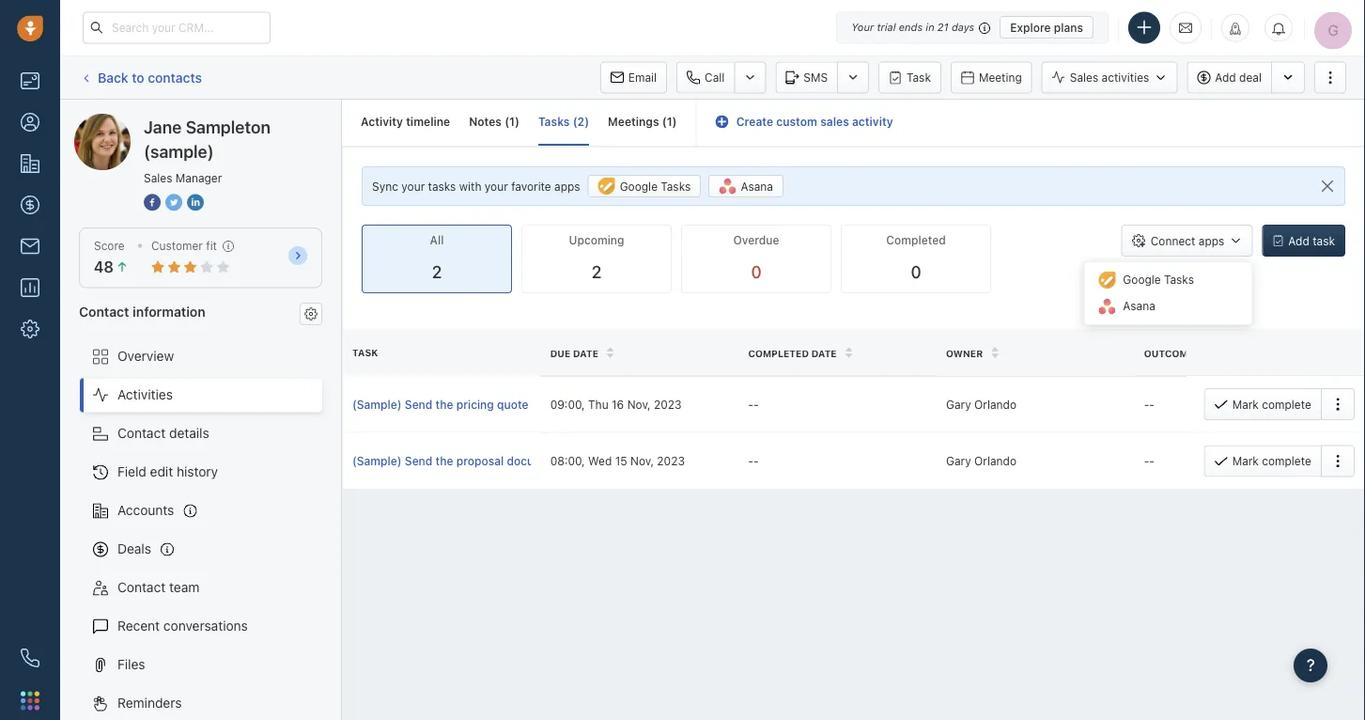Task type: describe. For each thing, give the bounding box(es) containing it.
mark complete button for 08:00, wed 15 nov, 2023
[[1205, 445, 1322, 477]]

google tasks inside google tasks button
[[620, 180, 691, 193]]

back to contacts
[[98, 69, 202, 85]]

information
[[133, 303, 206, 319]]

contact team
[[118, 580, 200, 595]]

days
[[952, 21, 975, 33]]

0 horizontal spatial jane
[[112, 113, 141, 129]]

tasks inside button
[[661, 180, 691, 193]]

timeline
[[406, 115, 450, 128]]

asana inside button
[[741, 180, 774, 193]]

favorite
[[512, 180, 552, 193]]

connect apps
[[1151, 234, 1225, 247]]

add task button
[[1263, 225, 1346, 257]]

1 vertical spatial asana
[[1124, 300, 1156, 313]]

mark for 09:00, thu 16 nov, 2023
[[1233, 398, 1260, 411]]

sms
[[804, 71, 828, 84]]

email
[[629, 71, 657, 84]]

add deal
[[1216, 71, 1263, 84]]

0 horizontal spatial task
[[353, 347, 378, 358]]

08:00, wed 15 nov, 2023
[[551, 454, 685, 468]]

owner
[[947, 348, 983, 359]]

( for notes
[[505, 115, 510, 128]]

back to contacts link
[[79, 63, 203, 92]]

meetings ( 1 )
[[608, 115, 677, 128]]

freshworks switcher image
[[21, 691, 39, 710]]

explore plans link
[[1000, 16, 1094, 39]]

sync your tasks with your favorite apps
[[372, 180, 581, 193]]

contact information
[[79, 303, 206, 319]]

contact for contact details
[[118, 425, 166, 441]]

contact details
[[118, 425, 209, 441]]

pricing
[[457, 398, 494, 411]]

sms button
[[776, 62, 838, 94]]

custom
[[777, 115, 818, 128]]

meeting button
[[951, 62, 1033, 94]]

add for add deal
[[1216, 71, 1237, 84]]

twitter circled image
[[165, 192, 182, 212]]

date for completed date
[[812, 348, 837, 359]]

send for proposal
[[405, 454, 433, 468]]

mng settings image
[[305, 307, 318, 320]]

gary for 09:00, thu 16 nov, 2023
[[947, 398, 972, 411]]

sampleton down contacts on the left top
[[144, 113, 209, 129]]

fit
[[206, 239, 217, 252]]

( for meetings
[[662, 115, 667, 128]]

notes
[[469, 115, 502, 128]]

conversations
[[163, 618, 248, 634]]

apps inside button
[[1199, 234, 1225, 247]]

field
[[118, 464, 147, 479]]

overdue
[[734, 234, 780, 247]]

activities
[[1102, 71, 1150, 84]]

your
[[852, 21, 874, 33]]

create custom sales activity
[[737, 115, 894, 128]]

score
[[94, 239, 125, 252]]

(sample) send the proposal document link
[[353, 453, 562, 469]]

1 horizontal spatial google
[[1124, 273, 1162, 286]]

) for tasks ( 2 )
[[585, 115, 589, 128]]

0 vertical spatial (sample)
[[213, 113, 266, 129]]

google tasks button
[[588, 175, 701, 198]]

complete for 08:00, wed 15 nov, 2023
[[1263, 454, 1312, 468]]

email button
[[601, 62, 667, 94]]

connect apps button
[[1122, 225, 1253, 257]]

(sample) send the proposal document
[[353, 454, 562, 468]]

1 horizontal spatial 2
[[578, 115, 585, 128]]

contact for contact information
[[79, 303, 129, 319]]

sync
[[372, 180, 398, 193]]

add deal button
[[1188, 62, 1272, 94]]

orlando for 08:00, wed 15 nov, 2023
[[975, 454, 1017, 468]]

task inside "button"
[[907, 71, 932, 84]]

team
[[169, 580, 200, 595]]

gary orlando for 08:00, wed 15 nov, 2023
[[947, 454, 1017, 468]]

explore
[[1011, 21, 1052, 34]]

activity
[[361, 115, 403, 128]]

contacts
[[148, 69, 202, 85]]

09:00, thu 16 nov, 2023
[[551, 398, 682, 411]]

phone element
[[11, 639, 49, 677]]

call
[[705, 71, 725, 84]]

orlando for 09:00, thu 16 nov, 2023
[[975, 398, 1017, 411]]

accounts
[[118, 503, 174, 518]]

deal
[[1240, 71, 1263, 84]]

task button
[[879, 62, 942, 94]]

activity timeline
[[361, 115, 450, 128]]

recent conversations
[[118, 618, 248, 634]]

connect
[[1151, 234, 1196, 247]]

2023 for 09:00, thu 16 nov, 2023
[[654, 398, 682, 411]]

task
[[1313, 234, 1336, 247]]

in
[[926, 21, 935, 33]]

send for pricing
[[405, 398, 433, 411]]

1 for meetings ( 1 )
[[667, 115, 673, 128]]

0 horizontal spatial tasks
[[539, 115, 570, 128]]

with
[[459, 180, 482, 193]]

) for meetings ( 1 )
[[673, 115, 677, 128]]

all
[[430, 234, 444, 247]]

create
[[737, 115, 774, 128]]

0 horizontal spatial apps
[[555, 180, 581, 193]]

meeting
[[979, 71, 1023, 84]]

08:00,
[[551, 454, 585, 468]]

call button
[[677, 62, 734, 94]]

wed
[[589, 454, 612, 468]]

(sample) send the pricing quote link
[[353, 396, 532, 413]]

(sample) for (sample) send the proposal document
[[353, 454, 402, 468]]

connect apps button
[[1122, 225, 1253, 257]]

2 for all
[[432, 262, 442, 282]]

manager
[[176, 171, 222, 184]]

sales
[[821, 115, 850, 128]]

tasks ( 2 )
[[539, 115, 589, 128]]

details
[[169, 425, 209, 441]]

document
[[507, 454, 562, 468]]

complete for 09:00, thu 16 nov, 2023
[[1263, 398, 1312, 411]]

the for proposal
[[436, 454, 454, 468]]

reminders
[[118, 695, 182, 711]]

notes ( 1 )
[[469, 115, 520, 128]]



Task type: locate. For each thing, give the bounding box(es) containing it.
1 vertical spatial orlando
[[975, 454, 1017, 468]]

nov, for 16
[[628, 398, 651, 411]]

1 horizontal spatial your
[[485, 180, 508, 193]]

) right notes
[[515, 115, 520, 128]]

edit
[[150, 464, 173, 479]]

mark complete button
[[1205, 388, 1322, 420], [1205, 445, 1322, 477]]

apps right connect
[[1199, 234, 1225, 247]]

tasks left asana button
[[661, 180, 691, 193]]

tasks down connect
[[1165, 273, 1195, 286]]

send inside 'link'
[[405, 454, 433, 468]]

add left task
[[1289, 234, 1310, 247]]

1 0 from the left
[[751, 262, 762, 282]]

0 horizontal spatial google tasks
[[620, 180, 691, 193]]

due date
[[551, 348, 599, 359]]

field edit history
[[118, 464, 218, 479]]

0 horizontal spatial (
[[505, 115, 510, 128]]

1 the from the top
[[436, 398, 454, 411]]

nov, right the 16
[[628, 398, 651, 411]]

48
[[94, 258, 114, 276]]

0 vertical spatial nov,
[[628, 398, 651, 411]]

gary
[[947, 398, 972, 411], [947, 454, 972, 468]]

back
[[98, 69, 128, 85]]

call link
[[677, 62, 734, 94]]

--
[[749, 398, 759, 411], [1145, 398, 1155, 411], [749, 454, 759, 468], [1145, 454, 1155, 468]]

0 horizontal spatial google
[[620, 180, 658, 193]]

sales
[[1070, 71, 1099, 84], [144, 171, 172, 184]]

the left proposal
[[436, 454, 454, 468]]

history
[[177, 464, 218, 479]]

trial
[[877, 21, 896, 33]]

1 vertical spatial nov,
[[631, 454, 654, 468]]

0 vertical spatial asana
[[741, 180, 774, 193]]

2 down upcoming
[[592, 262, 602, 282]]

google down meetings ( 1 )
[[620, 180, 658, 193]]

linkedin circled image
[[187, 192, 204, 212]]

mark complete for 09:00, thu 16 nov, 2023
[[1233, 398, 1312, 411]]

sales up facebook circled image
[[144, 171, 172, 184]]

sales activities
[[1070, 71, 1150, 84]]

your
[[402, 180, 425, 193], [485, 180, 508, 193]]

sales manager
[[144, 171, 222, 184]]

1 vertical spatial (sample)
[[353, 454, 402, 468]]

2023 for 08:00, wed 15 nov, 2023
[[657, 454, 685, 468]]

2 for upcoming
[[592, 262, 602, 282]]

1 vertical spatial completed
[[749, 348, 809, 359]]

1 vertical spatial 2023
[[657, 454, 685, 468]]

ends
[[899, 21, 923, 33]]

0 horizontal spatial 1
[[510, 115, 515, 128]]

sampleton up manager on the left top of the page
[[186, 117, 271, 137]]

1 horizontal spatial jane
[[144, 117, 182, 137]]

orlando
[[975, 398, 1017, 411], [975, 454, 1017, 468]]

0 vertical spatial mark
[[1233, 398, 1260, 411]]

mark complete
[[1233, 398, 1312, 411], [1233, 454, 1312, 468]]

0 horizontal spatial 2
[[432, 262, 442, 282]]

deals
[[118, 541, 151, 557]]

0 for overdue
[[751, 262, 762, 282]]

customer
[[151, 239, 203, 252]]

sampleton inside jane sampleton (sample)
[[186, 117, 271, 137]]

2 down all at left
[[432, 262, 442, 282]]

due
[[551, 348, 571, 359]]

send down (sample) send the pricing quote
[[405, 454, 433, 468]]

1 horizontal spatial 1
[[667, 115, 673, 128]]

1 vertical spatial google
[[1124, 273, 1162, 286]]

1 mark from the top
[[1233, 398, 1260, 411]]

0 horizontal spatial completed
[[749, 348, 809, 359]]

1 horizontal spatial sales
[[1070, 71, 1099, 84]]

outcome
[[1145, 348, 1195, 359]]

customer fit
[[151, 239, 217, 252]]

09:00,
[[551, 398, 585, 411]]

0 vertical spatial google
[[620, 180, 658, 193]]

the for pricing
[[436, 398, 454, 411]]

1 horizontal spatial )
[[585, 115, 589, 128]]

(sample) up manager on the left top of the page
[[213, 113, 266, 129]]

2 mark from the top
[[1233, 454, 1260, 468]]

overview
[[118, 348, 174, 364]]

add task
[[1289, 234, 1336, 247]]

1 vertical spatial add
[[1289, 234, 1310, 247]]

jane
[[112, 113, 141, 129], [144, 117, 182, 137]]

2 horizontal spatial )
[[673, 115, 677, 128]]

your trial ends in 21 days
[[852, 21, 975, 33]]

1
[[510, 115, 515, 128], [667, 115, 673, 128]]

1 vertical spatial mark complete button
[[1205, 445, 1322, 477]]

(sample)
[[213, 113, 266, 129], [144, 141, 214, 161]]

1 horizontal spatial tasks
[[661, 180, 691, 193]]

0 horizontal spatial 0
[[751, 262, 762, 282]]

0 vertical spatial task
[[907, 71, 932, 84]]

date
[[573, 348, 599, 359], [812, 348, 837, 359]]

create custom sales activity link
[[716, 115, 894, 128]]

0 vertical spatial gary orlando
[[947, 398, 1017, 411]]

apps right 'favorite'
[[555, 180, 581, 193]]

( right notes
[[505, 115, 510, 128]]

) left meetings
[[585, 115, 589, 128]]

1 1 from the left
[[510, 115, 515, 128]]

1 right meetings
[[667, 115, 673, 128]]

phone image
[[21, 649, 39, 667]]

0 vertical spatial complete
[[1263, 398, 1312, 411]]

( for tasks
[[573, 115, 578, 128]]

1 ( from the left
[[505, 115, 510, 128]]

completed for completed
[[887, 234, 946, 247]]

2 date from the left
[[812, 348, 837, 359]]

0 vertical spatial mark complete button
[[1205, 388, 1322, 420]]

0
[[751, 262, 762, 282], [911, 262, 922, 282]]

mark complete for 08:00, wed 15 nov, 2023
[[1233, 454, 1312, 468]]

add for add task
[[1289, 234, 1310, 247]]

1 vertical spatial task
[[353, 347, 378, 358]]

2 complete from the top
[[1263, 454, 1312, 468]]

1 horizontal spatial (
[[573, 115, 578, 128]]

files
[[118, 657, 145, 672]]

contact
[[79, 303, 129, 319], [118, 425, 166, 441], [118, 580, 166, 595]]

1 vertical spatial google tasks
[[1124, 273, 1195, 286]]

facebook circled image
[[144, 192, 161, 212]]

(sample) inside 'link'
[[353, 454, 402, 468]]

16
[[612, 398, 624, 411]]

asana
[[741, 180, 774, 193], [1124, 300, 1156, 313]]

1 gary orlando from the top
[[947, 398, 1017, 411]]

explore plans
[[1011, 21, 1084, 34]]

1 vertical spatial apps
[[1199, 234, 1225, 247]]

2023 right the 16
[[654, 398, 682, 411]]

) for notes ( 1 )
[[515, 115, 520, 128]]

completed for completed date
[[749, 348, 809, 359]]

1 vertical spatial the
[[436, 454, 454, 468]]

jane down contacts on the left top
[[144, 117, 182, 137]]

contact down 48
[[79, 303, 129, 319]]

task
[[907, 71, 932, 84], [353, 347, 378, 358]]

2 horizontal spatial (
[[662, 115, 667, 128]]

1 vertical spatial (sample)
[[144, 141, 214, 161]]

2 send from the top
[[405, 454, 433, 468]]

0 vertical spatial send
[[405, 398, 433, 411]]

to
[[132, 69, 144, 85]]

2 left meetings
[[578, 115, 585, 128]]

0 vertical spatial apps
[[555, 180, 581, 193]]

sales left the activities
[[1070, 71, 1099, 84]]

sales activities button
[[1042, 62, 1188, 94], [1042, 62, 1178, 94]]

0 horizontal spatial asana
[[741, 180, 774, 193]]

48 button
[[94, 258, 129, 276]]

0 vertical spatial orlando
[[975, 398, 1017, 411]]

nov, for 15
[[631, 454, 654, 468]]

1 vertical spatial complete
[[1263, 454, 1312, 468]]

2 orlando from the top
[[975, 454, 1017, 468]]

(
[[505, 115, 510, 128], [573, 115, 578, 128], [662, 115, 667, 128]]

add left 'deal'
[[1216, 71, 1237, 84]]

jane down to
[[112, 113, 141, 129]]

1 horizontal spatial date
[[812, 348, 837, 359]]

google tasks down meetings ( 1 )
[[620, 180, 691, 193]]

(sample) for (sample) send the pricing quote
[[353, 398, 402, 411]]

send left pricing
[[405, 398, 433, 411]]

1 orlando from the top
[[975, 398, 1017, 411]]

1 horizontal spatial asana
[[1124, 300, 1156, 313]]

1 mark complete from the top
[[1233, 398, 1312, 411]]

2 ) from the left
[[585, 115, 589, 128]]

contact for contact team
[[118, 580, 166, 595]]

1 vertical spatial mark
[[1233, 454, 1260, 468]]

1 horizontal spatial apps
[[1199, 234, 1225, 247]]

1 vertical spatial send
[[405, 454, 433, 468]]

0 vertical spatial 2023
[[654, 398, 682, 411]]

1 vertical spatial sales
[[144, 171, 172, 184]]

1 right notes
[[510, 115, 515, 128]]

your right with
[[485, 180, 508, 193]]

1 complete from the top
[[1263, 398, 1312, 411]]

0 horizontal spatial add
[[1216, 71, 1237, 84]]

2 horizontal spatial 2
[[592, 262, 602, 282]]

0 horizontal spatial sales
[[144, 171, 172, 184]]

( left meetings
[[573, 115, 578, 128]]

task down 'your trial ends in 21 days' on the right top
[[907, 71, 932, 84]]

1 horizontal spatial google tasks
[[1124, 273, 1195, 286]]

date for due date
[[573, 348, 599, 359]]

2 gary from the top
[[947, 454, 972, 468]]

sampleton
[[144, 113, 209, 129], [186, 117, 271, 137]]

activity
[[853, 115, 894, 128]]

1 (sample) from the top
[[353, 398, 402, 411]]

asana button
[[709, 175, 784, 198]]

2023
[[654, 398, 682, 411], [657, 454, 685, 468]]

Search your CRM... text field
[[83, 12, 271, 44]]

email image
[[1180, 20, 1193, 36]]

0 horizontal spatial your
[[402, 180, 425, 193]]

2023 right 15
[[657, 454, 685, 468]]

2 horizontal spatial tasks
[[1165, 273, 1195, 286]]

2 vertical spatial contact
[[118, 580, 166, 595]]

1 ) from the left
[[515, 115, 520, 128]]

asana up outcome at the top right of page
[[1124, 300, 1156, 313]]

apps
[[555, 180, 581, 193], [1199, 234, 1225, 247]]

(sample) send the pricing quote
[[353, 398, 529, 411]]

0 vertical spatial sales
[[1070, 71, 1099, 84]]

0 horizontal spatial date
[[573, 348, 599, 359]]

plans
[[1055, 21, 1084, 34]]

quote
[[497, 398, 529, 411]]

1 horizontal spatial completed
[[887, 234, 946, 247]]

2 ( from the left
[[573, 115, 578, 128]]

jane sampleton (sample)
[[112, 113, 266, 129], [144, 117, 271, 161]]

google inside button
[[620, 180, 658, 193]]

3 ) from the left
[[673, 115, 677, 128]]

proposal
[[457, 454, 504, 468]]

2 mark complete from the top
[[1233, 454, 1312, 468]]

meetings
[[608, 115, 659, 128]]

asana up overdue
[[741, 180, 774, 193]]

jane sampleton (sample) up manager on the left top of the page
[[144, 117, 271, 161]]

1 gary from the top
[[947, 398, 972, 411]]

2 vertical spatial tasks
[[1165, 273, 1195, 286]]

2 your from the left
[[485, 180, 508, 193]]

2 (sample) from the top
[[353, 454, 402, 468]]

15
[[615, 454, 628, 468]]

mark complete button for 09:00, thu 16 nov, 2023
[[1205, 388, 1322, 420]]

the inside 'link'
[[436, 454, 454, 468]]

1 vertical spatial contact
[[118, 425, 166, 441]]

contact up recent
[[118, 580, 166, 595]]

1 mark complete button from the top
[[1205, 388, 1322, 420]]

2 the from the top
[[436, 454, 454, 468]]

1 vertical spatial gary
[[947, 454, 972, 468]]

1 send from the top
[[405, 398, 433, 411]]

0 vertical spatial contact
[[79, 303, 129, 319]]

1 horizontal spatial 0
[[911, 262, 922, 282]]

mark
[[1233, 398, 1260, 411], [1233, 454, 1260, 468]]

the left pricing
[[436, 398, 454, 411]]

0 vertical spatial add
[[1216, 71, 1237, 84]]

upcoming
[[569, 234, 625, 247]]

2 0 from the left
[[911, 262, 922, 282]]

sales for sales activities
[[1070, 71, 1099, 84]]

google down connect
[[1124, 273, 1162, 286]]

complete
[[1263, 398, 1312, 411], [1263, 454, 1312, 468]]

mark for 08:00, wed 15 nov, 2023
[[1233, 454, 1260, 468]]

0 vertical spatial gary
[[947, 398, 972, 411]]

)
[[515, 115, 520, 128], [585, 115, 589, 128], [673, 115, 677, 128]]

1 vertical spatial gary orlando
[[947, 454, 1017, 468]]

1 your from the left
[[402, 180, 425, 193]]

tasks right notes ( 1 )
[[539, 115, 570, 128]]

recent
[[118, 618, 160, 634]]

0 vertical spatial google tasks
[[620, 180, 691, 193]]

) right meetings
[[673, 115, 677, 128]]

1 vertical spatial tasks
[[661, 180, 691, 193]]

2 1 from the left
[[667, 115, 673, 128]]

google tasks
[[620, 180, 691, 193], [1124, 273, 1195, 286]]

0 vertical spatial completed
[[887, 234, 946, 247]]

1 date from the left
[[573, 348, 599, 359]]

1 vertical spatial mark complete
[[1233, 454, 1312, 468]]

tasks
[[428, 180, 456, 193]]

1 horizontal spatial add
[[1289, 234, 1310, 247]]

gary orlando
[[947, 398, 1017, 411], [947, 454, 1017, 468]]

nov, right 15
[[631, 454, 654, 468]]

3 ( from the left
[[662, 115, 667, 128]]

(sample) up sales manager
[[144, 141, 214, 161]]

0 vertical spatial tasks
[[539, 115, 570, 128]]

jane sampleton (sample) down contacts on the left top
[[112, 113, 266, 129]]

1 horizontal spatial task
[[907, 71, 932, 84]]

gary orlando for 09:00, thu 16 nov, 2023
[[947, 398, 1017, 411]]

google tasks down connect
[[1124, 273, 1195, 286]]

1 for notes ( 1 )
[[510, 115, 515, 128]]

2 mark complete button from the top
[[1205, 445, 1322, 477]]

(sample)
[[353, 398, 402, 411], [353, 454, 402, 468]]

your right the sync
[[402, 180, 425, 193]]

activities
[[118, 387, 173, 402]]

0 for completed
[[911, 262, 922, 282]]

2 gary orlando from the top
[[947, 454, 1017, 468]]

0 vertical spatial mark complete
[[1233, 398, 1312, 411]]

0 vertical spatial the
[[436, 398, 454, 411]]

gary for 08:00, wed 15 nov, 2023
[[947, 454, 972, 468]]

sales for sales manager
[[144, 171, 172, 184]]

( right meetings
[[662, 115, 667, 128]]

contact down activities
[[118, 425, 166, 441]]

0 vertical spatial (sample)
[[353, 398, 402, 411]]

nov,
[[628, 398, 651, 411], [631, 454, 654, 468]]

0 horizontal spatial )
[[515, 115, 520, 128]]

task up (sample) send the pricing quote
[[353, 347, 378, 358]]



Task type: vqa. For each thing, say whether or not it's contained in the screenshot.
Contact information
yes



